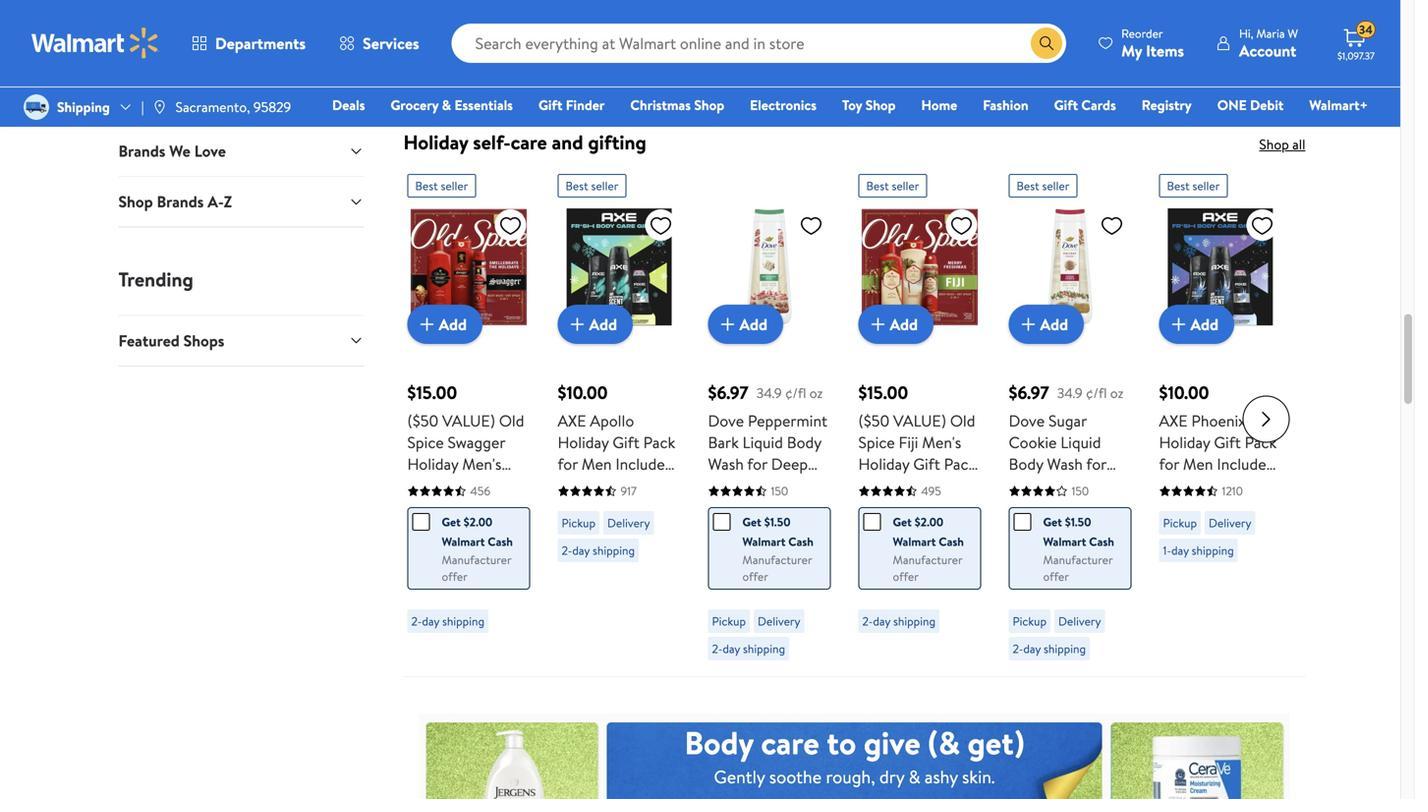 Task type: describe. For each thing, give the bounding box(es) containing it.
20 for bark
[[708, 540, 726, 562]]

& down "1-day shipping"
[[1197, 562, 1207, 583]]

free
[[932, 562, 962, 583]]

add to cart image for $10.00
[[566, 313, 589, 336]]

crushed
[[1160, 475, 1217, 497]]

walmart for $15.00 ($50 value) old spice swagger holiday men's gift pack with body wash, dry spray, and 2in1 shampoo and conditioner
[[442, 534, 485, 550]]

body inside $15.00 ($50 value) old spice swagger holiday men's gift pack with body wash, dry spray, and 2in1 shampoo and conditioner
[[408, 497, 442, 518]]

holiday inside $10.00 axe phoenix holiday gift pack for men includes crushed mint & rosemary body spray, antiperspirant stick & body wash, 3 count
[[1160, 432, 1211, 453]]

1210
[[1223, 483, 1244, 500]]

bark
[[708, 432, 739, 453]]

body right 917
[[640, 497, 675, 518]]

($50 for $15.00 ($50 value) old spice swagger holiday men's gift pack with body wash, dry spray, and 2in1 shampoo and conditioner
[[408, 410, 439, 432]]

2 manufacturer offer from the left
[[743, 552, 813, 585]]

and up free
[[926, 497, 951, 518]]

fiji
[[899, 432, 919, 453]]

917
[[621, 483, 637, 500]]

axe phoenix holiday gift pack for men includes crushed mint & rosemary body spray, antiperspirant stick & body wash, 3 count image
[[1160, 206, 1283, 329]]

deals link
[[324, 94, 374, 116]]

reorder my items
[[1122, 25, 1185, 61]]

featured brands
[[118, 25, 259, 53]]

sage
[[558, 475, 591, 497]]

1 150 from the left
[[771, 483, 789, 500]]

brands inside dropdown button
[[118, 140, 166, 162]]

list containing $5 & under
[[392, 0, 1318, 105]]

spray, for $15.00
[[408, 518, 449, 540]]

2 seller from the left
[[591, 178, 619, 194]]

pack inside $15.00 ($50 value) old spice swagger holiday men's gift pack with body wash, dry spray, and 2in1 shampoo and conditioner
[[438, 475, 470, 497]]

2 best from the left
[[566, 178, 589, 194]]

toy shop link
[[834, 94, 905, 116]]

shop all link
[[1260, 135, 1306, 154]]

manufacturer offer for $15.00 ($50 value) old spice swagger holiday men's gift pack with body wash, dry spray, and 2in1 shampoo and conditioner
[[442, 552, 512, 585]]

2in1 inside $15.00 ($50 value) old spice swagger holiday men's gift pack with body wash, dry spray, and 2in1 shampoo and conditioner
[[481, 518, 507, 540]]

456
[[471, 483, 491, 500]]

& inside body care to give (& get) gently soothe rough, dry & ashy skin.
[[909, 765, 921, 789]]

get $2.00 walmart cash walmart plus, element for $15.00 ($50 value) old spice swagger holiday men's gift pack with body wash, dry spray, and 2in1 shampoo and conditioner
[[412, 512, 514, 552]]

$6.97 for peppermint
[[708, 381, 749, 405]]

stick for $10.00 axe phoenix holiday gift pack for men includes crushed mint & rosemary body spray, antiperspirant stick & body wash, 3 count
[[1160, 562, 1193, 583]]

spray
[[859, 583, 897, 605]]

phoenix
[[1192, 410, 1247, 432]]

manufacturer for $15.00 ($50 value) old spice fiji men's holiday gift pack with 2in1 shampoo and conditioner, body wash,  and aluminum free spray
[[893, 552, 963, 568]]

electronics link
[[742, 94, 826, 116]]

add to favorites list, dove peppermint bark liquid body wash for deep nourishment holiday treats limited edition, 20 oz image
[[800, 213, 824, 238]]

& down cedarwood
[[558, 583, 568, 605]]

add for ($50 value) old spice fiji men's holiday gift pack with 2in1 shampoo and conditioner, body wash,  and aluminum free spray
[[890, 314, 918, 335]]

2 best seller from the left
[[566, 178, 619, 194]]

(&
[[929, 721, 961, 765]]

1 product group from the left
[[408, 166, 530, 669]]

for inside $10.00 axe phoenix holiday gift pack for men includes crushed mint & rosemary body spray, antiperspirant stick & body wash, 3 count
[[1160, 453, 1180, 475]]

$35 & under
[[1161, 83, 1244, 104]]

& right $15
[[725, 83, 735, 104]]

holiday inside $15.00 ($50 value) old spice fiji men's holiday gift pack with 2in1 shampoo and conditioner, body wash,  and aluminum free spray
[[859, 453, 910, 475]]

add to cart image for dove sugar cookie liquid body wash for deep nourishment holiday treats limited edition, 20 oz
[[1017, 313, 1041, 336]]

featured for featured brands
[[118, 25, 195, 53]]

men's inside $15.00 ($50 value) old spice fiji men's holiday gift pack with 2in1 shampoo and conditioner, body wash,  and aluminum free spray
[[923, 432, 962, 453]]

maria
[[1257, 25, 1286, 42]]

shops
[[184, 330, 225, 352]]

& right $25
[[958, 83, 969, 104]]

add to favorites list, ($50 value) old spice fiji men's holiday gift pack with 2in1 shampoo and conditioner, body wash,  and aluminum free spray image
[[950, 213, 974, 238]]

grocery
[[391, 95, 439, 115]]

best for $15.00 ($50 value) old spice fiji men's holiday gift pack with 2in1 shampoo and conditioner, body wash,  and aluminum free spray
[[867, 178, 890, 194]]

love
[[194, 140, 226, 162]]

34.9 for sugar
[[1058, 383, 1083, 403]]

gift left cards on the top of page
[[1055, 95, 1079, 115]]

1 get $1.50 walmart cash walmart plus, element from the left
[[713, 512, 815, 552]]

nourishment for cookie
[[1009, 497, 1098, 518]]

aluminum
[[859, 562, 928, 583]]

best for $15.00 ($50 value) old spice swagger holiday men's gift pack with body wash, dry spray, and 2in1 shampoo and conditioner
[[415, 178, 438, 194]]

add button for ($50 value) old spice swagger holiday men's gift pack with body wash, dry spray, and 2in1 shampoo and conditioner
[[408, 305, 483, 344]]

seller for $15.00 ($50 value) old spice swagger holiday men's gift pack with body wash, dry spray, and 2in1 shampoo and conditioner
[[441, 178, 468, 194]]

& right mint
[[1256, 475, 1266, 497]]

manufacturer for $15.00 ($50 value) old spice swagger holiday men's gift pack with body wash, dry spray, and 2in1 shampoo and conditioner
[[442, 552, 512, 568]]

$6.97 34.9 ¢/fl oz dove sugar cookie liquid body wash for deep nourishment holiday treats limited edition, 20 oz
[[1009, 381, 1124, 583]]

5 product group from the left
[[1009, 166, 1132, 669]]

electronics
[[750, 95, 817, 115]]

liquid for peppermint
[[743, 432, 784, 453]]

spice for $15.00 ($50 value) old spice swagger holiday men's gift pack with body wash, dry spray, and 2in1 shampoo and conditioner
[[408, 432, 444, 453]]

shop inside dropdown button
[[118, 191, 153, 212]]

wash, inside $10.00 axe phoenix holiday gift pack for men includes crushed mint & rosemary body spray, antiperspirant stick & body wash, 3 count
[[1160, 583, 1199, 605]]

gently
[[714, 765, 765, 789]]

1-day shipping
[[1164, 542, 1235, 559]]

wash, inside $15.00 ($50 value) old spice fiji men's holiday gift pack with 2in1 shampoo and conditioner, body wash,  and aluminum free spray
[[897, 540, 937, 562]]

w
[[1288, 25, 1299, 42]]

deodorant
[[558, 562, 632, 583]]

$25 & under link
[[867, 0, 1075, 105]]

under for $15 & under
[[739, 83, 779, 104]]

walmart+
[[1310, 95, 1369, 115]]

cards
[[1082, 95, 1117, 115]]

all
[[1293, 135, 1306, 154]]

add button for dove sugar cookie liquid body wash for deep nourishment holiday treats limited edition, 20 oz
[[1009, 305, 1085, 344]]

shop right christmas
[[695, 95, 725, 115]]

4 product group from the left
[[859, 166, 982, 669]]

gift inside $10.00 axe apollo holiday gift pack for men includes sage & cedarwood body spray, antiperspirant deodorant stick & body wash, 3 count
[[613, 432, 640, 453]]

add to favorites list, axe apollo holiday gift pack for men includes sage & cedarwood body spray, antiperspirant deodorant stick & body wash, 3 count image
[[649, 213, 673, 238]]

$10.00 for $10.00 axe phoenix holiday gift pack for men includes crushed mint & rosemary body spray, antiperspirant stick & body wash, 3 count
[[1160, 381, 1210, 405]]

1-
[[1164, 542, 1172, 559]]

holiday inside $6.97 34.9 ¢/fl oz dove sugar cookie liquid body wash for deep nourishment holiday treats limited edition, 20 oz
[[1009, 518, 1061, 540]]

shampoo inside $15.00 ($50 value) old spice swagger holiday men's gift pack with body wash, dry spray, and 2in1 shampoo and conditioner
[[408, 540, 471, 562]]

& inside 'link'
[[491, 83, 501, 104]]

$2.00 for $15.00 ($50 value) old spice fiji men's holiday gift pack with 2in1 shampoo and conditioner, body wash,  and aluminum free spray
[[915, 514, 944, 531]]

3 add from the left
[[740, 314, 768, 335]]

my
[[1122, 40, 1143, 61]]

hi,
[[1240, 25, 1254, 42]]

add button for ($50 value) old spice fiji men's holiday gift pack with 2in1 shampoo and conditioner, body wash,  and aluminum free spray
[[859, 305, 934, 344]]

old for $15.00 ($50 value) old spice fiji men's holiday gift pack with 2in1 shampoo and conditioner, body wash,  and aluminum free spray
[[951, 410, 976, 432]]

home link
[[913, 94, 967, 116]]

add to cart image for $15.00
[[415, 313, 439, 336]]

services
[[363, 32, 420, 54]]

$1,097.37
[[1338, 49, 1376, 62]]

departments button
[[175, 20, 323, 67]]

limited for bark
[[708, 518, 759, 540]]

under for $35 & under
[[1204, 83, 1244, 104]]

toy
[[843, 95, 863, 115]]

34
[[1360, 21, 1374, 38]]

sacramento,
[[176, 97, 250, 116]]

registry link
[[1133, 94, 1201, 116]]

5 best from the left
[[1168, 178, 1190, 194]]

($50 value) old spice fiji men's holiday gift pack with 2in1 shampoo and conditioner, body wash,  and aluminum free spray image
[[859, 206, 982, 329]]

pack inside $10.00 axe apollo holiday gift pack for men includes sage & cedarwood body spray, antiperspirant deodorant stick & body wash, 3 count
[[644, 432, 676, 453]]

get $2.00 walmart cash for $15.00 ($50 value) old spice fiji men's holiday gift pack with 2in1 shampoo and conditioner, body wash,  and aluminum free spray
[[893, 514, 965, 550]]

2 walmart from the left
[[743, 534, 786, 550]]

treats for bark
[[763, 497, 804, 518]]

offer for $15.00 ($50 value) old spice swagger holiday men's gift pack with body wash, dry spray, and 2in1 shampoo and conditioner
[[442, 568, 468, 585]]

gift left finder
[[539, 95, 563, 115]]

rough,
[[826, 765, 876, 789]]

$5
[[471, 83, 487, 104]]

seller for $6.97 34.9 ¢/fl oz dove sugar cookie liquid body wash for deep nourishment holiday treats limited edition, 20 oz
[[1043, 178, 1070, 194]]

$6.97 34.9 ¢/fl oz dove peppermint bark liquid body wash for deep nourishment holiday treats limited edition, 20 oz
[[708, 381, 828, 562]]

¢/fl for peppermint
[[786, 383, 807, 403]]

gift cards
[[1055, 95, 1117, 115]]

body down cedarwood
[[572, 583, 607, 605]]

2 get from the left
[[743, 514, 762, 531]]

limited for cookie
[[1009, 540, 1060, 562]]

$10.00 axe phoenix holiday gift pack for men includes crushed mint & rosemary body spray, antiperspirant stick & body wash, 3 count
[[1160, 381, 1278, 605]]

dove sugar cookie liquid body wash for deep nourishment holiday treats limited edition, 20 oz image
[[1009, 206, 1132, 329]]

stick for $10.00 axe apollo holiday gift pack for men includes sage & cedarwood body spray, antiperspirant deodorant stick & body wash, 3 count
[[636, 562, 669, 583]]

$5 & under link
[[404, 0, 612, 105]]

cookie
[[1009, 432, 1057, 453]]

old for $15.00 ($50 value) old spice swagger holiday men's gift pack with body wash, dry spray, and 2in1 shampoo and conditioner
[[499, 410, 525, 432]]

body inside $6.97 34.9 ¢/fl oz dove sugar cookie liquid body wash for deep nourishment holiday treats limited edition, 20 oz
[[1009, 453, 1044, 475]]

2 cash from the left
[[789, 534, 814, 550]]

value) for $15.00 ($50 value) old spice swagger holiday men's gift pack with body wash, dry spray, and 2in1 shampoo and conditioner
[[443, 410, 496, 432]]

get for $15.00 ($50 value) old spice swagger holiday men's gift pack with body wash, dry spray, and 2in1 shampoo and conditioner
[[442, 514, 461, 531]]

next slide for product carousel list image
[[1243, 396, 1291, 443]]

deep for cookie
[[1009, 475, 1046, 497]]

sugar
[[1049, 410, 1087, 432]]

soothe
[[770, 765, 822, 789]]

trending
[[118, 265, 194, 293]]

rosemary
[[1160, 497, 1227, 518]]

conditioner
[[408, 562, 489, 583]]

gifting
[[588, 128, 647, 156]]

axe for $10.00 axe apollo holiday gift pack for men includes sage & cedarwood body spray, antiperspirant deodorant stick & body wash, 3 count
[[558, 410, 587, 432]]

body inside $6.97 34.9 ¢/fl oz dove peppermint bark liquid body wash for deep nourishment holiday treats limited edition, 20 oz
[[787, 432, 822, 453]]

best seller for $6.97 34.9 ¢/fl oz dove sugar cookie liquid body wash for deep nourishment holiday treats limited edition, 20 oz
[[1017, 178, 1070, 194]]

get $2.00 walmart cash for $15.00 ($50 value) old spice swagger holiday men's gift pack with body wash, dry spray, and 2in1 shampoo and conditioner
[[442, 514, 513, 550]]

($50 value) old spice swagger holiday men's gift pack with body wash, dry spray, and 2in1 shampoo and conditioner image
[[408, 206, 530, 329]]

shop right toy
[[866, 95, 896, 115]]

shop left all
[[1260, 135, 1290, 154]]

$15 & under
[[700, 83, 779, 104]]

shampoo inside $15.00 ($50 value) old spice fiji men's holiday gift pack with 2in1 shampoo and conditioner, body wash,  and aluminum free spray
[[859, 497, 922, 518]]

men for $10.00 axe phoenix holiday gift pack for men includes crushed mint & rosemary body spray, antiperspirant stick & body wash, 3 count
[[1184, 453, 1214, 475]]

spray, inside $10.00 axe apollo holiday gift pack for men includes sage & cedarwood body spray, antiperspirant deodorant stick & body wash, 3 count
[[558, 518, 599, 540]]

featured shops button
[[118, 315, 364, 366]]

5 best seller from the left
[[1168, 178, 1221, 194]]

3 add button from the left
[[708, 305, 784, 344]]

wash, inside $15.00 ($50 value) old spice swagger holiday men's gift pack with body wash, dry spray, and 2in1 shampoo and conditioner
[[446, 497, 485, 518]]

walmart for $15.00 ($50 value) old spice fiji men's holiday gift pack with 2in1 shampoo and conditioner, body wash,  and aluminum free spray
[[893, 534, 937, 550]]

add for ($50 value) old spice swagger holiday men's gift pack with body wash, dry spray, and 2in1 shampoo and conditioner
[[439, 314, 467, 335]]

3 for $10.00 axe phoenix holiday gift pack for men includes crushed mint & rosemary body spray, antiperspirant stick & body wash, 3 count
[[1203, 583, 1212, 605]]

items
[[1147, 40, 1185, 61]]

finder
[[566, 95, 605, 115]]

1 add to cart image from the left
[[716, 313, 740, 336]]

shipping
[[57, 97, 110, 116]]

$6.97 for sugar
[[1009, 381, 1050, 405]]

for inside $6.97 34.9 ¢/fl oz dove peppermint bark liquid body wash for deep nourishment holiday treats limited edition, 20 oz
[[748, 453, 768, 475]]

conditioner,
[[859, 518, 944, 540]]

$15.00 ($50 value) old spice fiji men's holiday gift pack with 2in1 shampoo and conditioner, body wash,  and aluminum free spray
[[859, 381, 977, 605]]

get $2.00 walmart cash checkbox for $15.00 ($50 value) old spice fiji men's holiday gift pack with 2in1 shampoo and conditioner, body wash,  and aluminum free spray
[[864, 513, 882, 531]]

2 manufacturer from the left
[[743, 552, 813, 568]]

count for $10.00 axe phoenix holiday gift pack for men includes crushed mint & rosemary body spray, antiperspirant stick & body wash, 3 count
[[1215, 583, 1258, 605]]

cash for $15.00 ($50 value) old spice fiji men's holiday gift pack with 2in1 shampoo and conditioner, body wash,  and aluminum free spray
[[939, 534, 965, 550]]

includes for $10.00 axe apollo holiday gift pack for men includes sage & cedarwood body spray, antiperspirant deodorant stick & body wash, 3 count
[[616, 453, 672, 475]]

best seller for $15.00 ($50 value) old spice swagger holiday men's gift pack with body wash, dry spray, and 2in1 shampoo and conditioner
[[415, 178, 468, 194]]

a-
[[208, 191, 224, 212]]

get $2.00 walmart cash checkbox for $15.00 ($50 value) old spice swagger holiday men's gift pack with body wash, dry spray, and 2in1 shampoo and conditioner
[[412, 513, 430, 531]]

axe for $10.00 axe phoenix holiday gift pack for men includes crushed mint & rosemary body spray, antiperspirant stick & body wash, 3 count
[[1160, 410, 1188, 432]]

$25 & under
[[930, 83, 1012, 104]]

christmas shop
[[631, 95, 725, 115]]

z
[[224, 191, 232, 212]]

2 150 from the left
[[1072, 483, 1090, 500]]

fashion
[[983, 95, 1029, 115]]

Get $1.50 Walmart Cash checkbox
[[1014, 513, 1032, 531]]

spice for $15.00 ($50 value) old spice fiji men's holiday gift pack with 2in1 shampoo and conditioner, body wash,  and aluminum free spray
[[859, 432, 895, 453]]

and down dry
[[475, 540, 499, 562]]



Task type: vqa. For each thing, say whether or not it's contained in the screenshot.
You
no



Task type: locate. For each thing, give the bounding box(es) containing it.
includes for $10.00 axe phoenix holiday gift pack for men includes crushed mint & rosemary body spray, antiperspirant stick & body wash, 3 count
[[1218, 453, 1273, 475]]

2 featured from the top
[[118, 330, 180, 352]]

get right get $1.50 walmart cash checkbox
[[743, 514, 762, 531]]

with inside $15.00 ($50 value) old spice fiji men's holiday gift pack with 2in1 shampoo and conditioner, body wash,  and aluminum free spray
[[859, 475, 888, 497]]

product group
[[408, 166, 530, 669], [558, 166, 681, 669], [708, 166, 831, 669], [859, 166, 982, 669], [1009, 166, 1132, 669], [1160, 166, 1283, 669]]

best seller for $15.00 ($50 value) old spice fiji men's holiday gift pack with 2in1 shampoo and conditioner, body wash,  and aluminum free spray
[[867, 178, 920, 194]]

0 horizontal spatial nourishment
[[708, 475, 798, 497]]

wash for cookie
[[1048, 453, 1083, 475]]

0 vertical spatial 2in1
[[892, 475, 917, 497]]

1 get from the left
[[442, 514, 461, 531]]

mint
[[1221, 475, 1252, 497]]

includes
[[616, 453, 672, 475], [1218, 453, 1273, 475]]

0 horizontal spatial $2.00
[[464, 514, 493, 531]]

featured up |
[[118, 25, 195, 53]]

wash,
[[446, 497, 485, 518], [897, 540, 937, 562], [611, 583, 650, 605], [1160, 583, 1199, 605]]

reorder
[[1122, 25, 1164, 42]]

edition, inside $6.97 34.9 ¢/fl oz dove peppermint bark liquid body wash for deep nourishment holiday treats limited edition, 20 oz
[[763, 518, 815, 540]]

dove left sugar
[[1009, 410, 1045, 432]]

3 get from the left
[[893, 514, 912, 531]]

1 horizontal spatial care
[[761, 721, 820, 765]]

stick inside $10.00 axe apollo holiday gift pack for men includes sage & cedarwood body spray, antiperspirant deodorant stick & body wash, 3 count
[[636, 562, 669, 583]]

0 horizontal spatial dove
[[708, 410, 744, 432]]

1 $15.00 from the left
[[408, 381, 457, 405]]

get $2.00 walmart cash walmart plus, element down 495
[[864, 512, 965, 552]]

count inside $10.00 axe apollo holiday gift pack for men includes sage & cedarwood body spray, antiperspirant deodorant stick & body wash, 3 count
[[558, 605, 600, 626]]

liquid for sugar
[[1061, 432, 1102, 453]]

delivery for $6.97 34.9 ¢/fl oz dove peppermint bark liquid body wash for deep nourishment holiday treats limited edition, 20 oz
[[758, 613, 801, 630]]

one
[[1218, 95, 1248, 115]]

1 horizontal spatial get $2.00 walmart cash
[[893, 514, 965, 550]]

best seller down grocery & essentials on the top left of page
[[415, 178, 468, 194]]

antiperspirant inside $10.00 axe phoenix holiday gift pack for men includes crushed mint & rosemary body spray, antiperspirant stick & body wash, 3 count
[[1160, 540, 1258, 562]]

1 get $2.00 walmart cash walmart plus, element from the left
[[412, 512, 514, 552]]

add for dove sugar cookie liquid body wash for deep nourishment holiday treats limited edition, 20 oz
[[1041, 314, 1069, 335]]

1 horizontal spatial dove
[[1009, 410, 1045, 432]]

to
[[827, 721, 857, 765]]

5 add from the left
[[1041, 314, 1069, 335]]

count down deodorant
[[558, 605, 600, 626]]

3 best seller from the left
[[867, 178, 920, 194]]

shampoo up aluminum
[[859, 497, 922, 518]]

2 product group from the left
[[558, 166, 681, 669]]

featured inside dropdown button
[[118, 330, 180, 352]]

3 inside $10.00 axe apollo holiday gift pack for men includes sage & cedarwood body spray, antiperspirant deodorant stick & body wash, 3 count
[[654, 583, 662, 605]]

& right sage
[[594, 475, 605, 497]]

0 horizontal spatial edition,
[[763, 518, 815, 540]]

cash for $6.97 34.9 ¢/fl oz dove sugar cookie liquid body wash for deep nourishment holiday treats limited edition, 20 oz
[[1090, 534, 1115, 550]]

featured left shops
[[118, 330, 180, 352]]

delivery for $10.00 axe phoenix holiday gift pack for men includes crushed mint & rosemary body spray, antiperspirant stick & body wash, 3 count
[[1210, 515, 1252, 532]]

get up aluminum
[[893, 514, 912, 531]]

0 horizontal spatial liquid
[[743, 432, 784, 453]]

Search search field
[[452, 24, 1067, 63]]

departments
[[215, 32, 306, 54]]

value) up 495
[[894, 410, 947, 432]]

best down toy shop
[[867, 178, 890, 194]]

$10.00 up phoenix on the bottom
[[1160, 381, 1210, 405]]

2 ¢/fl from the left
[[1087, 383, 1108, 403]]

for
[[558, 453, 578, 475], [748, 453, 768, 475], [1087, 453, 1107, 475], [1160, 453, 1180, 475]]

2 includes from the left
[[1218, 453, 1273, 475]]

34.9 inside $6.97 34.9 ¢/fl oz dove sugar cookie liquid body wash for deep nourishment holiday treats limited edition, 20 oz
[[1058, 383, 1083, 403]]

for inside $10.00 axe apollo holiday gift pack for men includes sage & cedarwood body spray, antiperspirant deodorant stick & body wash, 3 count
[[558, 453, 578, 475]]

2 stick from the left
[[1160, 562, 1193, 583]]

featured for featured shops
[[118, 330, 180, 352]]

brands for shop
[[157, 191, 204, 212]]

spray,
[[408, 518, 449, 540], [558, 518, 599, 540], [1160, 518, 1201, 540]]

get $2.00 walmart cash
[[442, 514, 513, 550], [893, 514, 965, 550]]

offer for $15.00 ($50 value) old spice fiji men's holiday gift pack with 2in1 shampoo and conditioner, body wash,  and aluminum free spray
[[893, 568, 919, 585]]

2-day shipping
[[562, 542, 635, 559], [412, 613, 485, 630], [863, 613, 936, 630], [712, 641, 786, 657], [1013, 641, 1087, 657]]

4 manufacturer from the left
[[1044, 552, 1113, 568]]

1 antiperspirant from the left
[[558, 540, 656, 562]]

3 product group from the left
[[708, 166, 831, 669]]

2 old from the left
[[951, 410, 976, 432]]

holiday inside $10.00 axe apollo holiday gift pack for men includes sage & cedarwood body spray, antiperspirant deodorant stick & body wash, 3 count
[[558, 432, 609, 453]]

shampoo down 456
[[408, 540, 471, 562]]

$6.97 inside $6.97 34.9 ¢/fl oz dove peppermint bark liquid body wash for deep nourishment holiday treats limited edition, 20 oz
[[708, 381, 749, 405]]

1 horizontal spatial 20
[[1009, 562, 1027, 583]]

& right the grocery
[[442, 95, 451, 115]]

gift finder
[[539, 95, 605, 115]]

with down the swagger
[[474, 475, 503, 497]]

gift finder link
[[530, 94, 614, 116]]

0 horizontal spatial 3
[[654, 583, 662, 605]]

add to favorites list, ($50 value) old spice swagger holiday men's gift pack with body wash, dry spray, and 2in1 shampoo and conditioner image
[[499, 213, 523, 238]]

4 get from the left
[[1044, 514, 1063, 531]]

gift
[[539, 95, 563, 115], [1055, 95, 1079, 115], [613, 432, 640, 453], [1215, 432, 1242, 453], [914, 453, 941, 475], [408, 475, 435, 497]]

0 vertical spatial shampoo
[[859, 497, 922, 518]]

sacramento, 95829
[[176, 97, 291, 116]]

count inside $10.00 axe phoenix holiday gift pack for men includes crushed mint & rosemary body spray, antiperspirant stick & body wash, 3 count
[[1215, 583, 1258, 605]]

value) inside $15.00 ($50 value) old spice fiji men's holiday gift pack with 2in1 shampoo and conditioner, body wash,  and aluminum free spray
[[894, 410, 947, 432]]

grocery & essentials
[[391, 95, 513, 115]]

0 horizontal spatial wash
[[708, 453, 744, 475]]

1 manufacturer offer from the left
[[442, 552, 512, 585]]

get $1.50 walmart cash for get $1.50 walmart cash option
[[1044, 514, 1115, 550]]

$15.00 for $15.00 ($50 value) old spice swagger holiday men's gift pack with body wash, dry spray, and 2in1 shampoo and conditioner
[[408, 381, 457, 405]]

nourishment for bark
[[708, 475, 798, 497]]

1 stick from the left
[[636, 562, 669, 583]]

4 seller from the left
[[1043, 178, 1070, 194]]

1 liquid from the left
[[743, 432, 784, 453]]

2 with from the left
[[859, 475, 888, 497]]

deals
[[332, 95, 365, 115]]

1 horizontal spatial ($50
[[859, 410, 890, 432]]

3 manufacturer offer from the left
[[893, 552, 963, 585]]

34.9 up 'peppermint'
[[757, 383, 782, 403]]

¢/fl
[[786, 383, 807, 403], [1087, 383, 1108, 403]]

1 horizontal spatial count
[[1215, 583, 1258, 605]]

6 add button from the left
[[1160, 305, 1235, 344]]

34.9 for peppermint
[[757, 383, 782, 403]]

pickup for $10.00 axe apollo holiday gift pack for men includes sage & cedarwood body spray, antiperspirant deodorant stick & body wash, 3 count
[[562, 515, 596, 532]]

essentials
[[455, 95, 513, 115]]

0 horizontal spatial treats
[[763, 497, 804, 518]]

get $2.00 walmart cash walmart plus, element for $15.00 ($50 value) old spice fiji men's holiday gift pack with 2in1 shampoo and conditioner, body wash,  and aluminum free spray
[[864, 512, 965, 552]]

dove for bark
[[708, 410, 744, 432]]

Get $2.00 Walmart Cash checkbox
[[412, 513, 430, 531], [864, 513, 882, 531]]

add for axe apollo holiday gift pack for men includes sage & cedarwood body spray, antiperspirant deodorant stick & body wash, 3 count
[[589, 314, 618, 335]]

seller for $15.00 ($50 value) old spice fiji men's holiday gift pack with 2in1 shampoo and conditioner, body wash,  and aluminum free spray
[[892, 178, 920, 194]]

gift up mint
[[1215, 432, 1242, 453]]

get $2.00 walmart cash down 456
[[442, 514, 513, 550]]

0 horizontal spatial value)
[[443, 410, 496, 432]]

5 add button from the left
[[1009, 305, 1085, 344]]

0 horizontal spatial antiperspirant
[[558, 540, 656, 562]]

care
[[511, 128, 547, 156], [761, 721, 820, 765]]

get $2.00 walmart cash walmart plus, element
[[412, 512, 514, 552], [864, 512, 965, 552]]

0 horizontal spatial ¢/fl
[[786, 383, 807, 403]]

shipping
[[593, 542, 635, 559], [1192, 542, 1235, 559], [443, 613, 485, 630], [894, 613, 936, 630], [743, 641, 786, 657], [1044, 641, 1087, 657]]

1 horizontal spatial includes
[[1218, 453, 1273, 475]]

limited inside $6.97 34.9 ¢/fl oz dove peppermint bark liquid body wash for deep nourishment holiday treats limited edition, 20 oz
[[708, 518, 759, 540]]

best seller down the gifting at left top
[[566, 178, 619, 194]]

men inside $10.00 axe apollo holiday gift pack for men includes sage & cedarwood body spray, antiperspirant deodorant stick & body wash, 3 count
[[582, 453, 612, 475]]

spice inside $15.00 ($50 value) old spice fiji men's holiday gift pack with 2in1 shampoo and conditioner, body wash,  and aluminum free spray
[[859, 432, 895, 453]]

1 horizontal spatial $6.97
[[1009, 381, 1050, 405]]

0 horizontal spatial 34.9
[[757, 383, 782, 403]]

get for $15.00 ($50 value) old spice fiji men's holiday gift pack with 2in1 shampoo and conditioner, body wash,  and aluminum free spray
[[893, 514, 912, 531]]

services button
[[323, 20, 436, 67]]

¢/fl up 'peppermint'
[[786, 383, 807, 403]]

Walmart Site-Wide search field
[[452, 24, 1067, 63]]

1 horizontal spatial $2.00
[[915, 514, 944, 531]]

 image
[[24, 94, 49, 120]]

treats inside $6.97 34.9 ¢/fl oz dove peppermint bark liquid body wash for deep nourishment holiday treats limited edition, 20 oz
[[763, 497, 804, 518]]

manufacturer offer for $15.00 ($50 value) old spice fiji men's holiday gift pack with 2in1 shampoo and conditioner, body wash,  and aluminum free spray
[[893, 552, 963, 585]]

wash inside $6.97 34.9 ¢/fl oz dove peppermint bark liquid body wash for deep nourishment holiday treats limited edition, 20 oz
[[708, 453, 744, 475]]

¢/fl for sugar
[[1087, 383, 1108, 403]]

best down fashion
[[1017, 178, 1040, 194]]

2 34.9 from the left
[[1058, 383, 1083, 403]]

with
[[474, 475, 503, 497], [859, 475, 888, 497]]

antiperspirant down cedarwood
[[558, 540, 656, 562]]

0 horizontal spatial get $2.00 walmart cash
[[442, 514, 513, 550]]

walmart image
[[31, 28, 159, 59]]

2 offer from the left
[[743, 568, 769, 585]]

2 get $2.00 walmart cash checkbox from the left
[[864, 513, 882, 531]]

4 cash from the left
[[1090, 534, 1115, 550]]

treats right get $1.50 walmart cash checkbox
[[763, 497, 804, 518]]

0 vertical spatial featured
[[118, 25, 195, 53]]

0 horizontal spatial $6.97
[[708, 381, 749, 405]]

0 vertical spatial care
[[511, 128, 547, 156]]

1 $2.00 from the left
[[464, 514, 493, 531]]

2 get $1.50 walmart cash from the left
[[1044, 514, 1115, 550]]

1 vertical spatial featured
[[118, 330, 180, 352]]

add button for axe apollo holiday gift pack for men includes sage & cedarwood body spray, antiperspirant deodorant stick & body wash, 3 count
[[558, 305, 633, 344]]

2 3 from the left
[[1203, 583, 1212, 605]]

edition, for cookie
[[1064, 540, 1116, 562]]

limited down bark on the right bottom
[[708, 518, 759, 540]]

under
[[505, 83, 545, 104], [739, 83, 779, 104], [972, 83, 1012, 104], [1204, 83, 1244, 104]]

($50 for $15.00 ($50 value) old spice fiji men's holiday gift pack with 2in1 shampoo and conditioner, body wash,  and aluminum free spray
[[859, 410, 890, 432]]

under right $15
[[739, 83, 779, 104]]

$15.00 up the swagger
[[408, 381, 457, 405]]

for down sugar
[[1087, 453, 1107, 475]]

1 3 from the left
[[654, 583, 662, 605]]

& right $35
[[1190, 83, 1200, 104]]

1 vertical spatial care
[[761, 721, 820, 765]]

christmas shop link
[[622, 94, 734, 116]]

0 horizontal spatial 20
[[708, 540, 726, 562]]

one debit link
[[1209, 94, 1293, 116]]

body right rosemary
[[1231, 497, 1265, 518]]

0 horizontal spatial includes
[[616, 453, 672, 475]]

1 horizontal spatial deep
[[1009, 475, 1046, 497]]

spice left fiji
[[859, 432, 895, 453]]

limited
[[708, 518, 759, 540], [1009, 540, 1060, 562]]

spray, inside $10.00 axe phoenix holiday gift pack for men includes crushed mint & rosemary body spray, antiperspirant stick & body wash, 3 count
[[1160, 518, 1201, 540]]

deep up get $1.50 walmart cash option
[[1009, 475, 1046, 497]]

spice inside $15.00 ($50 value) old spice swagger holiday men's gift pack with body wash, dry spray, and 2in1 shampoo and conditioner
[[408, 432, 444, 453]]

axe inside $10.00 axe phoenix holiday gift pack for men includes crushed mint & rosemary body spray, antiperspirant stick & body wash, 3 count
[[1160, 410, 1188, 432]]

&
[[491, 83, 501, 104], [725, 83, 735, 104], [958, 83, 969, 104], [1190, 83, 1200, 104], [442, 95, 451, 115], [594, 475, 605, 497], [1256, 475, 1266, 497], [1197, 562, 1207, 583], [558, 583, 568, 605], [909, 765, 921, 789]]

1 horizontal spatial $1.50
[[1066, 514, 1092, 531]]

get $2.00 walmart cash down 495
[[893, 514, 965, 550]]

old up dry
[[499, 410, 525, 432]]

dove inside $6.97 34.9 ¢/fl oz dove sugar cookie liquid body wash for deep nourishment holiday treats limited edition, 20 oz
[[1009, 410, 1045, 432]]

best seller
[[415, 178, 468, 194], [566, 178, 619, 194], [867, 178, 920, 194], [1017, 178, 1070, 194], [1168, 178, 1221, 194]]

spray, down sage
[[558, 518, 599, 540]]

value) for $15.00 ($50 value) old spice fiji men's holiday gift pack with 2in1 shampoo and conditioner, body wash,  and aluminum free spray
[[894, 410, 947, 432]]

pickup for $10.00 axe phoenix holiday gift pack for men includes crushed mint & rosemary body spray, antiperspirant stick & body wash, 3 count
[[1164, 515, 1198, 532]]

wash for bark
[[708, 453, 744, 475]]

0 horizontal spatial men's
[[463, 453, 502, 475]]

$6.97 up bark on the right bottom
[[708, 381, 749, 405]]

stick
[[636, 562, 669, 583], [1160, 562, 1193, 583]]

0 horizontal spatial limited
[[708, 518, 759, 540]]

with for $15.00 ($50 value) old spice swagger holiday men's gift pack with body wash, dry spray, and 2in1 shampoo and conditioner
[[474, 475, 503, 497]]

0 horizontal spatial spray,
[[408, 518, 449, 540]]

$10.00 for $10.00 axe apollo holiday gift pack for men includes sage & cedarwood body spray, antiperspirant deodorant stick & body wash, 3 count
[[558, 381, 608, 405]]

Get $1.50 Walmart Cash checkbox
[[713, 513, 731, 531]]

3 inside $10.00 axe phoenix holiday gift pack for men includes crushed mint & rosemary body spray, antiperspirant stick & body wash, 3 count
[[1203, 583, 1212, 605]]

spice left the swagger
[[408, 432, 444, 453]]

2 add to cart image from the left
[[867, 313, 890, 336]]

2 wash from the left
[[1048, 453, 1083, 475]]

150 down 'peppermint'
[[771, 483, 789, 500]]

count for $10.00 axe apollo holiday gift pack for men includes sage & cedarwood body spray, antiperspirant deodorant stick & body wash, 3 count
[[558, 605, 600, 626]]

liquid inside $6.97 34.9 ¢/fl oz dove sugar cookie liquid body wash for deep nourishment holiday treats limited edition, 20 oz
[[1061, 432, 1102, 453]]

swagger
[[448, 432, 506, 453]]

shop down brands we love
[[118, 191, 153, 212]]

add for axe phoenix holiday gift pack for men includes crushed mint & rosemary body spray, antiperspirant stick & body wash, 3 count
[[1191, 314, 1219, 335]]

gift inside $10.00 axe phoenix holiday gift pack for men includes crushed mint & rosemary body spray, antiperspirant stick & body wash, 3 count
[[1215, 432, 1242, 453]]

brands we love button
[[118, 126, 364, 176]]

best down registry
[[1168, 178, 1190, 194]]

get $1.50 walmart cash
[[743, 514, 814, 550], [1044, 514, 1115, 550]]

150 down sugar
[[1072, 483, 1090, 500]]

2 ($50 from the left
[[859, 410, 890, 432]]

$2.00 down 456
[[464, 514, 493, 531]]

cash for $15.00 ($50 value) old spice swagger holiday men's gift pack with body wash, dry spray, and 2in1 shampoo and conditioner
[[488, 534, 513, 550]]

1 $6.97 from the left
[[708, 381, 749, 405]]

dove for cookie
[[1009, 410, 1045, 432]]

34.9
[[757, 383, 782, 403], [1058, 383, 1083, 403]]

axe apollo holiday gift pack for men includes sage & cedarwood body spray, antiperspirant deodorant stick & body wash, 3 count image
[[558, 206, 681, 329]]

skin.
[[963, 765, 996, 789]]

($50 left fiji
[[859, 410, 890, 432]]

brands left we
[[118, 140, 166, 162]]

1 horizontal spatial 2in1
[[892, 475, 917, 497]]

0 horizontal spatial $15.00
[[408, 381, 457, 405]]

0 horizontal spatial axe
[[558, 410, 587, 432]]

1 horizontal spatial add to cart image
[[566, 313, 589, 336]]

2 get $2.00 walmart cash walmart plus, element from the left
[[864, 512, 965, 552]]

men's inside $15.00 ($50 value) old spice swagger holiday men's gift pack with body wash, dry spray, and 2in1 shampoo and conditioner
[[463, 453, 502, 475]]

1 walmart from the left
[[442, 534, 485, 550]]

1 vertical spatial shampoo
[[408, 540, 471, 562]]

1 horizontal spatial limited
[[1009, 540, 1060, 562]]

3 walmart from the left
[[893, 534, 937, 550]]

2 $1.50 from the left
[[1066, 514, 1092, 531]]

deep inside $6.97 34.9 ¢/fl oz dove sugar cookie liquid body wash for deep nourishment holiday treats limited edition, 20 oz
[[1009, 475, 1046, 497]]

account
[[1240, 40, 1297, 61]]

0 horizontal spatial with
[[474, 475, 503, 497]]

¢/fl inside $6.97 34.9 ¢/fl oz dove peppermint bark liquid body wash for deep nourishment holiday treats limited edition, 20 oz
[[786, 383, 807, 403]]

under right $25
[[972, 83, 1012, 104]]

hi, maria w account
[[1240, 25, 1299, 61]]

$15
[[700, 83, 721, 104]]

0 horizontal spatial ($50
[[408, 410, 439, 432]]

liquid right bark on the right bottom
[[743, 432, 784, 453]]

axe
[[558, 410, 587, 432], [1160, 410, 1188, 432]]

best for $6.97 34.9 ¢/fl oz dove sugar cookie liquid body wash for deep nourishment holiday treats limited edition, 20 oz
[[1017, 178, 1040, 194]]

body care to give (& get) gently soothe rough, dry & ashy skin.
[[685, 721, 1025, 789]]

1 offer from the left
[[442, 568, 468, 585]]

1 add button from the left
[[408, 305, 483, 344]]

body inside $15.00 ($50 value) old spice fiji men's holiday gift pack with 2in1 shampoo and conditioner, body wash,  and aluminum free spray
[[859, 540, 894, 562]]

¢/fl inside $6.97 34.9 ¢/fl oz dove sugar cookie liquid body wash for deep nourishment holiday treats limited edition, 20 oz
[[1087, 383, 1108, 403]]

add to cart image
[[415, 313, 439, 336], [566, 313, 589, 336]]

1 dove from the left
[[708, 410, 744, 432]]

4 manufacturer offer from the left
[[1044, 552, 1113, 585]]

1 $1.50 from the left
[[765, 514, 791, 531]]

gift up 495
[[914, 453, 941, 475]]

spray, up conditioner
[[408, 518, 449, 540]]

$1.50 for first "get $1.50 walmart cash walmart plus," element from the right
[[1066, 514, 1092, 531]]

seller
[[441, 178, 468, 194], [591, 178, 619, 194], [892, 178, 920, 194], [1043, 178, 1070, 194], [1193, 178, 1221, 194]]

 image
[[152, 99, 168, 115]]

2 for from the left
[[748, 453, 768, 475]]

2 dove from the left
[[1009, 410, 1045, 432]]

limited down get $1.50 walmart cash option
[[1009, 540, 1060, 562]]

20 for cookie
[[1009, 562, 1027, 583]]

1 horizontal spatial get $1.50 walmart cash walmart plus, element
[[1014, 512, 1116, 552]]

1 horizontal spatial wash
[[1048, 453, 1083, 475]]

men for $10.00 axe apollo holiday gift pack for men includes sage & cedarwood body spray, antiperspirant deodorant stick & body wash, 3 count
[[582, 453, 612, 475]]

1 horizontal spatial 3
[[1203, 583, 1212, 605]]

get $1.50 walmart cash right get $1.50 walmart cash checkbox
[[743, 514, 814, 550]]

$1.50 right get $1.50 walmart cash option
[[1066, 514, 1092, 531]]

5 seller from the left
[[1193, 178, 1221, 194]]

men up cedarwood
[[582, 453, 612, 475]]

1 horizontal spatial value)
[[894, 410, 947, 432]]

1 men from the left
[[582, 453, 612, 475]]

3 right deodorant
[[654, 583, 662, 605]]

body down "1-day shipping"
[[1211, 562, 1246, 583]]

manufacturer for $6.97 34.9 ¢/fl oz dove sugar cookie liquid body wash for deep nourishment holiday treats limited edition, 20 oz
[[1044, 552, 1113, 568]]

treats
[[763, 497, 804, 518], [1064, 518, 1104, 540]]

value) inside $15.00 ($50 value) old spice swagger holiday men's gift pack with body wash, dry spray, and 2in1 shampoo and conditioner
[[443, 410, 496, 432]]

get $1.50 walmart cash for get $1.50 walmart cash checkbox
[[743, 514, 814, 550]]

spray, inside $15.00 ($50 value) old spice swagger holiday men's gift pack with body wash, dry spray, and 2in1 shampoo and conditioner
[[408, 518, 449, 540]]

$10.00 up apollo
[[558, 381, 608, 405]]

2 $15.00 from the left
[[859, 381, 909, 405]]

1 with from the left
[[474, 475, 503, 497]]

add to favorites list, dove sugar cookie liquid body wash for deep nourishment holiday treats limited edition, 20 oz image
[[1101, 213, 1124, 238]]

includes up 917
[[616, 453, 672, 475]]

2 get $1.50 walmart cash walmart plus, element from the left
[[1014, 512, 1116, 552]]

manufacturer offer for $6.97 34.9 ¢/fl oz dove sugar cookie liquid body wash for deep nourishment holiday treats limited edition, 20 oz
[[1044, 552, 1113, 585]]

includes inside $10.00 axe apollo holiday gift pack for men includes sage & cedarwood body spray, antiperspirant deodorant stick & body wash, 3 count
[[616, 453, 672, 475]]

with for $15.00 ($50 value) old spice fiji men's holiday gift pack with 2in1 shampoo and conditioner, body wash,  and aluminum free spray
[[859, 475, 888, 497]]

edition, inside $6.97 34.9 ¢/fl oz dove sugar cookie liquid body wash for deep nourishment holiday treats limited edition, 20 oz
[[1064, 540, 1116, 562]]

we
[[169, 140, 191, 162]]

delivery for $10.00 axe apollo holiday gift pack for men includes sage & cedarwood body spray, antiperspirant deodorant stick & body wash, 3 count
[[608, 515, 650, 532]]

$2.00 for $15.00 ($50 value) old spice swagger holiday men's gift pack with body wash, dry spray, and 2in1 shampoo and conditioner
[[464, 514, 493, 531]]

offer for $6.97 34.9 ¢/fl oz dove sugar cookie liquid body wash for deep nourishment holiday treats limited edition, 20 oz
[[1044, 568, 1070, 585]]

grocery & essentials link
[[382, 94, 522, 116]]

0 horizontal spatial old
[[499, 410, 525, 432]]

1 old from the left
[[499, 410, 525, 432]]

holiday
[[404, 128, 469, 156], [558, 432, 609, 453], [1160, 432, 1211, 453], [408, 453, 459, 475], [859, 453, 910, 475], [708, 497, 760, 518], [1009, 518, 1061, 540]]

day
[[573, 542, 590, 559], [1172, 542, 1190, 559], [422, 613, 440, 630], [873, 613, 891, 630], [723, 641, 741, 657], [1024, 641, 1041, 657]]

1 add from the left
[[439, 314, 467, 335]]

2-
[[562, 542, 573, 559], [412, 613, 422, 630], [863, 613, 873, 630], [712, 641, 723, 657], [1013, 641, 1024, 657]]

pack inside $15.00 ($50 value) old spice fiji men's holiday gift pack with 2in1 shampoo and conditioner, body wash,  and aluminum free spray
[[945, 453, 977, 475]]

$1.50 for second "get $1.50 walmart cash walmart plus," element from the right
[[765, 514, 791, 531]]

add to cart image
[[716, 313, 740, 336], [867, 313, 890, 336], [1017, 313, 1041, 336], [1168, 313, 1191, 336]]

0 horizontal spatial get $2.00 walmart cash walmart plus, element
[[412, 512, 514, 552]]

best seller down registry
[[1168, 178, 1221, 194]]

body left soothe
[[685, 721, 754, 765]]

list
[[392, 0, 1318, 105]]

dove peppermint bark liquid body wash for deep nourishment holiday treats limited edition, 20 oz image
[[708, 206, 831, 329]]

1 horizontal spatial edition,
[[1064, 540, 1116, 562]]

1 horizontal spatial antiperspirant
[[1160, 540, 1258, 562]]

nourishment inside $6.97 34.9 ¢/fl oz dove peppermint bark liquid body wash for deep nourishment holiday treats limited edition, 20 oz
[[708, 475, 798, 497]]

1 horizontal spatial spice
[[859, 432, 895, 453]]

1 horizontal spatial treats
[[1064, 518, 1104, 540]]

$15.00 inside $15.00 ($50 value) old spice swagger holiday men's gift pack with body wash, dry spray, and 2in1 shampoo and conditioner
[[408, 381, 457, 405]]

3 add to cart image from the left
[[1017, 313, 1041, 336]]

holiday self-care and gifting
[[404, 128, 647, 156]]

get $2.00 walmart cash checkbox up conditioner
[[412, 513, 430, 531]]

4 add button from the left
[[859, 305, 934, 344]]

3 under from the left
[[972, 83, 1012, 104]]

pack inside $10.00 axe phoenix holiday gift pack for men includes crushed mint & rosemary body spray, antiperspirant stick & body wash, 3 count
[[1245, 432, 1278, 453]]

1 horizontal spatial men
[[1184, 453, 1214, 475]]

oz
[[810, 383, 823, 403], [1111, 383, 1124, 403], [730, 540, 745, 562], [1031, 562, 1046, 583]]

4 best seller from the left
[[1017, 178, 1070, 194]]

1 seller from the left
[[441, 178, 468, 194]]

and
[[552, 128, 584, 156], [926, 497, 951, 518], [453, 518, 477, 540], [475, 540, 499, 562], [941, 540, 965, 562]]

95829
[[254, 97, 291, 116]]

care down the $5 & under
[[511, 128, 547, 156]]

give
[[864, 721, 921, 765]]

for inside $6.97 34.9 ¢/fl oz dove sugar cookie liquid body wash for deep nourishment holiday treats limited edition, 20 oz
[[1087, 453, 1107, 475]]

edition, left the 1- on the right bottom
[[1064, 540, 1116, 562]]

stick inside $10.00 axe phoenix holiday gift pack for men includes crushed mint & rosemary body spray, antiperspirant stick & body wash, 3 count
[[1160, 562, 1193, 583]]

1 34.9 from the left
[[757, 383, 782, 403]]

best down the grocery
[[415, 178, 438, 194]]

0 horizontal spatial add to cart image
[[415, 313, 439, 336]]

6 add from the left
[[1191, 314, 1219, 335]]

for right bark on the right bottom
[[748, 453, 768, 475]]

add to cart image for ($50 value) old spice fiji men's holiday gift pack with 2in1 shampoo and conditioner, body wash,  and aluminum free spray
[[867, 313, 890, 336]]

2 value) from the left
[[894, 410, 947, 432]]

dry
[[489, 497, 514, 518]]

$15 & under link
[[635, 0, 843, 105]]

deep inside $6.97 34.9 ¢/fl oz dove peppermint bark liquid body wash for deep nourishment holiday treats limited edition, 20 oz
[[772, 453, 808, 475]]

1 cash from the left
[[488, 534, 513, 550]]

0 horizontal spatial spice
[[408, 432, 444, 453]]

1 manufacturer from the left
[[442, 552, 512, 568]]

wash up get $1.50 walmart cash checkbox
[[708, 453, 744, 475]]

1 vertical spatial brands
[[118, 140, 166, 162]]

nourishment inside $6.97 34.9 ¢/fl oz dove sugar cookie liquid body wash for deep nourishment holiday treats limited edition, 20 oz
[[1009, 497, 1098, 518]]

get)
[[968, 721, 1025, 765]]

walmart for $6.97 34.9 ¢/fl oz dove sugar cookie liquid body wash for deep nourishment holiday treats limited edition, 20 oz
[[1044, 534, 1087, 550]]

0 horizontal spatial deep
[[772, 453, 808, 475]]

4 best from the left
[[1017, 178, 1040, 194]]

men's
[[923, 432, 962, 453], [463, 453, 502, 475]]

and down gift finder
[[552, 128, 584, 156]]

toy shop
[[843, 95, 896, 115]]

4 for from the left
[[1160, 453, 1180, 475]]

brands up the sacramento, 95829 at the left of page
[[200, 25, 259, 53]]

care inside body care to give (& get) gently soothe rough, dry & ashy skin.
[[761, 721, 820, 765]]

axe inside $10.00 axe apollo holiday gift pack for men includes sage & cedarwood body spray, antiperspirant deodorant stick & body wash, 3 count
[[558, 410, 587, 432]]

pack up mint
[[1245, 432, 1278, 453]]

nourishment
[[708, 475, 798, 497], [1009, 497, 1098, 518]]

1 get $2.00 walmart cash from the left
[[442, 514, 513, 550]]

under inside 'link'
[[505, 83, 545, 104]]

$35
[[1161, 83, 1186, 104]]

0 horizontal spatial get $2.00 walmart cash checkbox
[[412, 513, 430, 531]]

$35 & under link
[[1098, 0, 1306, 105]]

1 horizontal spatial get $1.50 walmart cash
[[1044, 514, 1115, 550]]

limited inside $6.97 34.9 ¢/fl oz dove sugar cookie liquid body wash for deep nourishment holiday treats limited edition, 20 oz
[[1009, 540, 1060, 562]]

liquid inside $6.97 34.9 ¢/fl oz dove peppermint bark liquid body wash for deep nourishment holiday treats limited edition, 20 oz
[[743, 432, 784, 453]]

$25
[[930, 83, 954, 104]]

1 horizontal spatial get $2.00 walmart cash walmart plus, element
[[864, 512, 965, 552]]

3 offer from the left
[[893, 568, 919, 585]]

antiperspirant inside $10.00 axe apollo holiday gift pack for men includes sage & cedarwood body spray, antiperspirant deodorant stick & body wash, 3 count
[[558, 540, 656, 562]]

1 horizontal spatial old
[[951, 410, 976, 432]]

6 product group from the left
[[1160, 166, 1283, 669]]

under right $5
[[505, 83, 545, 104]]

0 horizontal spatial count
[[558, 605, 600, 626]]

dove inside $6.97 34.9 ¢/fl oz dove peppermint bark liquid body wash for deep nourishment holiday treats limited edition, 20 oz
[[708, 410, 744, 432]]

0 vertical spatial brands
[[200, 25, 259, 53]]

1 ($50 from the left
[[408, 410, 439, 432]]

get up conditioner
[[442, 514, 461, 531]]

shop brands a-z button
[[118, 176, 364, 227]]

34.9 inside $6.97 34.9 ¢/fl oz dove peppermint bark liquid body wash for deep nourishment holiday treats limited edition, 20 oz
[[757, 383, 782, 403]]

peppermint
[[748, 410, 828, 432]]

$10.00 inside $10.00 axe phoenix holiday gift pack for men includes crushed mint & rosemary body spray, antiperspirant stick & body wash, 3 count
[[1160, 381, 1210, 405]]

1 horizontal spatial axe
[[1160, 410, 1188, 432]]

4 add from the left
[[890, 314, 918, 335]]

wash, inside $10.00 axe apollo holiday gift pack for men includes sage & cedarwood body spray, antiperspirant deodorant stick & body wash, 3 count
[[611, 583, 650, 605]]

($50 inside $15.00 ($50 value) old spice fiji men's holiday gift pack with 2in1 shampoo and conditioner, body wash,  and aluminum free spray
[[859, 410, 890, 432]]

0 horizontal spatial 150
[[771, 483, 789, 500]]

edition, for bark
[[763, 518, 815, 540]]

1 add to cart image from the left
[[415, 313, 439, 336]]

body left 456
[[408, 497, 442, 518]]

495
[[922, 483, 942, 500]]

1 horizontal spatial 34.9
[[1058, 383, 1083, 403]]

shop all
[[1260, 135, 1306, 154]]

men's up 456
[[463, 453, 502, 475]]

fashion link
[[975, 94, 1038, 116]]

under for $5 & under
[[505, 83, 545, 104]]

1 horizontal spatial 150
[[1072, 483, 1090, 500]]

add button for axe phoenix holiday gift pack for men includes crushed mint & rosemary body spray, antiperspirant stick & body wash, 3 count
[[1160, 305, 1235, 344]]

cedarwood
[[558, 497, 637, 518]]

0 horizontal spatial shampoo
[[408, 540, 471, 562]]

$6.97 inside $6.97 34.9 ¢/fl oz dove sugar cookie liquid body wash for deep nourishment holiday treats limited edition, 20 oz
[[1009, 381, 1050, 405]]

1 horizontal spatial stick
[[1160, 562, 1193, 583]]

2 vertical spatial brands
[[157, 191, 204, 212]]

gift inside $15.00 ($50 value) old spice fiji men's holiday gift pack with 2in1 shampoo and conditioner, body wash,  and aluminum free spray
[[914, 453, 941, 475]]

1 includes from the left
[[616, 453, 672, 475]]

pack
[[644, 432, 676, 453], [1245, 432, 1278, 453], [945, 453, 977, 475], [438, 475, 470, 497]]

old inside $15.00 ($50 value) old spice fiji men's holiday gift pack with 2in1 shampoo and conditioner, body wash,  and aluminum free spray
[[951, 410, 976, 432]]

1 horizontal spatial liquid
[[1061, 432, 1102, 453]]

holiday inside $15.00 ($50 value) old spice swagger holiday men's gift pack with body wash, dry spray, and 2in1 shampoo and conditioner
[[408, 453, 459, 475]]

1 wash from the left
[[708, 453, 744, 475]]

$2.00 down 495
[[915, 514, 944, 531]]

men left mint
[[1184, 453, 1214, 475]]

($50 inside $15.00 ($50 value) old spice swagger holiday men's gift pack with body wash, dry spray, and 2in1 shampoo and conditioner
[[408, 410, 439, 432]]

3 for from the left
[[1087, 453, 1107, 475]]

gift left 456
[[408, 475, 435, 497]]

$10.00 axe apollo holiday gift pack for men includes sage & cedarwood body spray, antiperspirant deodorant stick & body wash, 3 count
[[558, 381, 676, 626]]

0 horizontal spatial men
[[582, 453, 612, 475]]

deep for bark
[[772, 453, 808, 475]]

holiday inside $6.97 34.9 ¢/fl oz dove peppermint bark liquid body wash for deep nourishment holiday treats limited edition, 20 oz
[[708, 497, 760, 518]]

1 best seller from the left
[[415, 178, 468, 194]]

old inside $15.00 ($50 value) old spice swagger holiday men's gift pack with body wash, dry spray, and 2in1 shampoo and conditioner
[[499, 410, 525, 432]]

3 down "1-day shipping"
[[1203, 583, 1212, 605]]

treats inside $6.97 34.9 ¢/fl oz dove sugar cookie liquid body wash for deep nourishment holiday treats limited edition, 20 oz
[[1064, 518, 1104, 540]]

0 horizontal spatial get $1.50 walmart cash walmart plus, element
[[713, 512, 815, 552]]

0 horizontal spatial $1.50
[[765, 514, 791, 531]]

2 $10.00 from the left
[[1160, 381, 1210, 405]]

|
[[141, 97, 144, 116]]

brands inside dropdown button
[[157, 191, 204, 212]]

2in1 inside $15.00 ($50 value) old spice fiji men's holiday gift pack with 2in1 shampoo and conditioner, body wash,  and aluminum free spray
[[892, 475, 917, 497]]

20 inside $6.97 34.9 ¢/fl oz dove sugar cookie liquid body wash for deep nourishment holiday treats limited edition, 20 oz
[[1009, 562, 1027, 583]]

body inside body care to give (& get) gently soothe rough, dry & ashy skin.
[[685, 721, 754, 765]]

spray, for $10.00
[[1160, 518, 1201, 540]]

add to favorites list, axe phoenix holiday gift pack for men includes crushed mint & rosemary body spray, antiperspirant stick & body wash, 3 count image
[[1251, 213, 1275, 238]]

and down 495
[[941, 540, 965, 562]]

1 $10.00 from the left
[[558, 381, 608, 405]]

1 horizontal spatial nourishment
[[1009, 497, 1098, 518]]

0 horizontal spatial 2in1
[[481, 518, 507, 540]]

edition,
[[763, 518, 815, 540], [1064, 540, 1116, 562]]

get for $6.97 34.9 ¢/fl oz dove sugar cookie liquid body wash for deep nourishment holiday treats limited edition, 20 oz
[[1044, 514, 1063, 531]]

antiperspirant down rosemary
[[1160, 540, 1258, 562]]

count down "1-day shipping"
[[1215, 583, 1258, 605]]

2 horizontal spatial spray,
[[1160, 518, 1201, 540]]

gift inside $15.00 ($50 value) old spice swagger holiday men's gift pack with body wash, dry spray, and 2in1 shampoo and conditioner
[[408, 475, 435, 497]]

1 ¢/fl from the left
[[786, 383, 807, 403]]

1 horizontal spatial with
[[859, 475, 888, 497]]

3 for $10.00 axe apollo holiday gift pack for men includes sage & cedarwood body spray, antiperspirant deodorant stick & body wash, 3 count
[[654, 583, 662, 605]]

$1.50
[[765, 514, 791, 531], [1066, 514, 1092, 531]]

20 down get $1.50 walmart cash option
[[1009, 562, 1027, 583]]

0 horizontal spatial care
[[511, 128, 547, 156]]

gift cards link
[[1046, 94, 1126, 116]]

brands we love
[[118, 140, 226, 162]]

add button
[[408, 305, 483, 344], [558, 305, 633, 344], [708, 305, 784, 344], [859, 305, 934, 344], [1009, 305, 1085, 344], [1160, 305, 1235, 344]]

$15.00 inside $15.00 ($50 value) old spice fiji men's holiday gift pack with 2in1 shampoo and conditioner, body wash,  and aluminum free spray
[[859, 381, 909, 405]]

$15.00 for $15.00 ($50 value) old spice fiji men's holiday gift pack with 2in1 shampoo and conditioner, body wash,  and aluminum free spray
[[859, 381, 909, 405]]

1 horizontal spatial $15.00
[[859, 381, 909, 405]]

0 horizontal spatial stick
[[636, 562, 669, 583]]

2 spray, from the left
[[558, 518, 599, 540]]

add to cart image for axe phoenix holiday gift pack for men includes crushed mint & rosemary body spray, antiperspirant stick & body wash, 3 count
[[1168, 313, 1191, 336]]

offer
[[442, 568, 468, 585], [743, 568, 769, 585], [893, 568, 919, 585], [1044, 568, 1070, 585]]

antiperspirant
[[558, 540, 656, 562], [1160, 540, 1258, 562]]

dove left 'peppermint'
[[708, 410, 744, 432]]

1 horizontal spatial $10.00
[[1160, 381, 1210, 405]]

0 horizontal spatial get $1.50 walmart cash
[[743, 514, 814, 550]]

seller up dove sugar cookie liquid body wash for deep nourishment holiday treats limited edition, 20 oz image
[[1043, 178, 1070, 194]]

under for $25 & under
[[972, 83, 1012, 104]]

3 manufacturer from the left
[[893, 552, 963, 568]]

body care to give (& get) image
[[419, 714, 1291, 799]]

brands for featured
[[200, 25, 259, 53]]

wash down sugar
[[1048, 453, 1083, 475]]

wash inside $6.97 34.9 ¢/fl oz dove sugar cookie liquid body wash for deep nourishment holiday treats limited edition, 20 oz
[[1048, 453, 1083, 475]]

walmart+ link
[[1301, 94, 1378, 116]]

0 horizontal spatial $10.00
[[558, 381, 608, 405]]

care left to
[[761, 721, 820, 765]]

ashy
[[925, 765, 958, 789]]

1 horizontal spatial shampoo
[[859, 497, 922, 518]]

nourishment up get $1.50 walmart cash checkbox
[[708, 475, 798, 497]]

christmas
[[631, 95, 691, 115]]

$6.97 up sugar
[[1009, 381, 1050, 405]]

men inside $10.00 axe phoenix holiday gift pack for men includes crushed mint & rosemary body spray, antiperspirant stick & body wash, 3 count
[[1184, 453, 1214, 475]]

1 horizontal spatial spray,
[[558, 518, 599, 540]]

1 vertical spatial 2in1
[[481, 518, 507, 540]]

1 horizontal spatial get $2.00 walmart cash checkbox
[[864, 513, 882, 531]]

best seller down toy shop
[[867, 178, 920, 194]]

$10.00 inside $10.00 axe apollo holiday gift pack for men includes sage & cedarwood body spray, antiperspirant deodorant stick & body wash, 3 count
[[558, 381, 608, 405]]

seller down grocery & essentials on the top left of page
[[441, 178, 468, 194]]

get $1.50 walmart cash walmart plus, element
[[713, 512, 815, 552], [1014, 512, 1116, 552]]

1 horizontal spatial men's
[[923, 432, 962, 453]]

2 add button from the left
[[558, 305, 633, 344]]

20 inside $6.97 34.9 ¢/fl oz dove peppermint bark liquid body wash for deep nourishment holiday treats limited edition, 20 oz
[[708, 540, 726, 562]]

3 seller from the left
[[892, 178, 920, 194]]

value) up 456
[[443, 410, 496, 432]]

and down 456
[[453, 518, 477, 540]]

seller up the ($50 value) old spice fiji men's holiday gift pack with 2in1 shampoo and conditioner, body wash,  and aluminum free spray image at the top right of the page
[[892, 178, 920, 194]]

2 men from the left
[[1184, 453, 1214, 475]]

nourishment down cookie
[[1009, 497, 1098, 518]]

2in1 down 456
[[481, 518, 507, 540]]

search icon image
[[1039, 35, 1055, 51]]

includes inside $10.00 axe phoenix holiday gift pack for men includes crushed mint & rosemary body spray, antiperspirant stick & body wash, 3 count
[[1218, 453, 1273, 475]]

best seller up dove sugar cookie liquid body wash for deep nourishment holiday treats limited edition, 20 oz image
[[1017, 178, 1070, 194]]

1 horizontal spatial ¢/fl
[[1087, 383, 1108, 403]]

with inside $15.00 ($50 value) old spice swagger holiday men's gift pack with body wash, dry spray, and 2in1 shampoo and conditioner
[[474, 475, 503, 497]]

1 get $1.50 walmart cash from the left
[[743, 514, 814, 550]]



